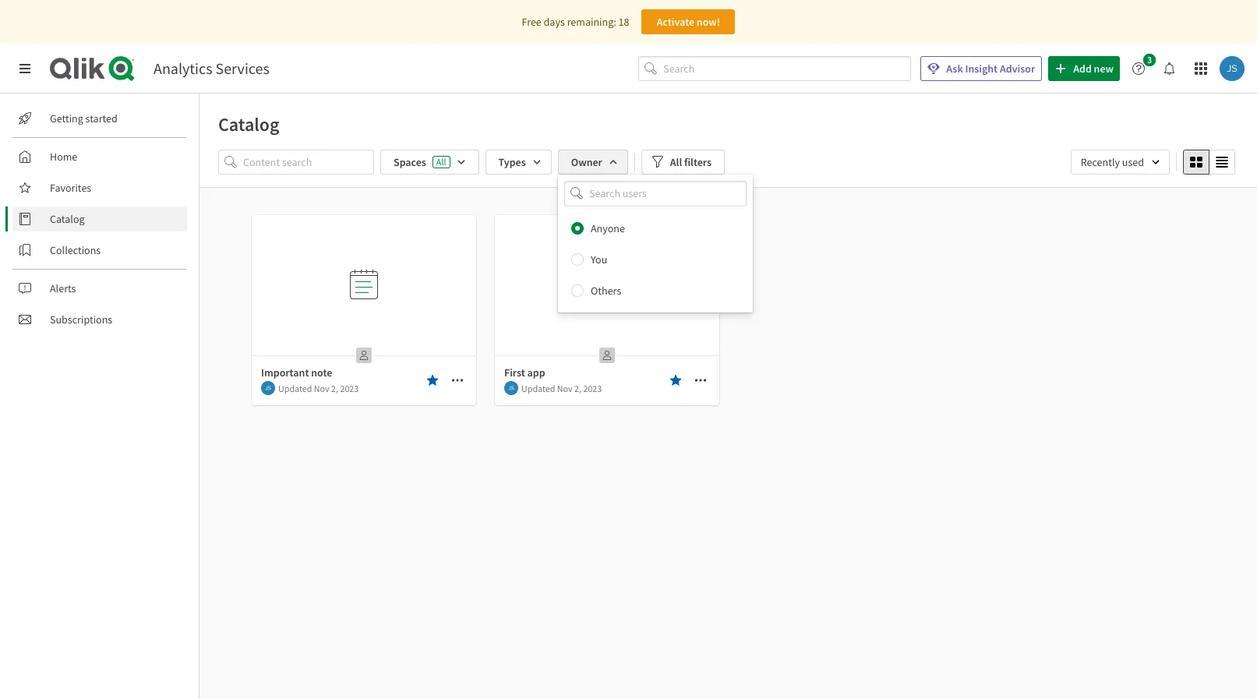 Task type: describe. For each thing, give the bounding box(es) containing it.
first app
[[504, 366, 545, 380]]

used
[[1122, 155, 1144, 169]]

all for all
[[436, 156, 446, 168]]

activate now!
[[657, 15, 720, 29]]

remaining:
[[567, 15, 616, 29]]

analytics services
[[154, 58, 270, 78]]

first
[[504, 366, 525, 380]]

18
[[618, 15, 629, 29]]

services
[[216, 58, 270, 78]]

getting started
[[50, 111, 118, 125]]

days
[[544, 15, 565, 29]]

jacob simon image
[[261, 381, 275, 395]]

analytics services element
[[154, 58, 270, 78]]

filters region
[[200, 147, 1257, 312]]

switch view group
[[1183, 150, 1235, 175]]

spaces
[[394, 155, 426, 169]]

favorites link
[[12, 175, 187, 200]]

home
[[50, 150, 77, 164]]

2, for note
[[331, 382, 338, 394]]

personal element for important note
[[352, 343, 376, 368]]

add new button
[[1048, 56, 1120, 81]]

3
[[1147, 54, 1152, 65]]

types button
[[485, 150, 552, 175]]

all filters
[[670, 155, 712, 169]]

1 vertical spatial jacob simon image
[[504, 381, 518, 395]]

Recently used field
[[1071, 150, 1170, 175]]

1 horizontal spatial catalog
[[218, 112, 279, 136]]

home link
[[12, 144, 187, 169]]

searchbar element
[[639, 56, 911, 81]]

free
[[522, 15, 542, 29]]

types
[[498, 155, 526, 169]]

personal element for first app
[[595, 343, 620, 368]]

recently used
[[1081, 155, 1144, 169]]

filters
[[684, 155, 712, 169]]

2, for app
[[574, 382, 581, 394]]

advisor
[[1000, 62, 1035, 76]]

alerts
[[50, 281, 76, 295]]

recently
[[1081, 155, 1120, 169]]

updated for note
[[278, 382, 312, 394]]

favorites
[[50, 181, 91, 195]]

important
[[261, 366, 309, 380]]

add new
[[1073, 62, 1114, 76]]



Task type: locate. For each thing, give the bounding box(es) containing it.
started
[[85, 111, 118, 125]]

0 vertical spatial catalog
[[218, 112, 279, 136]]

3 button
[[1126, 54, 1161, 81]]

updated down important note
[[278, 382, 312, 394]]

ask insight advisor button
[[921, 56, 1042, 81]]

getting started link
[[12, 106, 187, 131]]

2023 for first app
[[583, 382, 602, 394]]

jacob simon image
[[1220, 56, 1245, 81], [504, 381, 518, 395]]

navigation pane element
[[0, 100, 199, 338]]

catalog link
[[12, 207, 187, 231]]

all
[[670, 155, 682, 169], [436, 156, 446, 168]]

2,
[[331, 382, 338, 394], [574, 382, 581, 394]]

jacob simon element
[[261, 381, 275, 395], [504, 381, 518, 395]]

0 vertical spatial jacob simon image
[[1220, 56, 1245, 81]]

important note
[[261, 366, 332, 380]]

1 horizontal spatial updated
[[521, 382, 555, 394]]

1 horizontal spatial jacob simon element
[[504, 381, 518, 395]]

1 vertical spatial catalog
[[50, 212, 85, 226]]

2 jacob simon element from the left
[[504, 381, 518, 395]]

2 personal element from the left
[[595, 343, 620, 368]]

1 jacob simon element from the left
[[261, 381, 275, 395]]

close sidebar menu image
[[19, 62, 31, 75]]

0 horizontal spatial catalog
[[50, 212, 85, 226]]

2 updated nov 2, 2023 from the left
[[521, 382, 602, 394]]

1 updated from the left
[[278, 382, 312, 394]]

collections link
[[12, 238, 187, 263]]

you
[[591, 252, 607, 266]]

1 2, from the left
[[331, 382, 338, 394]]

alerts link
[[12, 276, 187, 301]]

updated nov 2, 2023 down note
[[278, 382, 359, 394]]

catalog down the services
[[218, 112, 279, 136]]

others
[[591, 283, 621, 297]]

jacob simon element down 'important'
[[261, 381, 275, 395]]

1 updated nov 2, 2023 from the left
[[278, 382, 359, 394]]

0 horizontal spatial jacob simon image
[[504, 381, 518, 395]]

updated down app
[[521, 382, 555, 394]]

updated nov 2, 2023 down app
[[521, 382, 602, 394]]

0 horizontal spatial updated nov 2, 2023
[[278, 382, 359, 394]]

0 horizontal spatial personal element
[[352, 343, 376, 368]]

0 horizontal spatial all
[[436, 156, 446, 168]]

updated nov 2, 2023 for note
[[278, 382, 359, 394]]

subscriptions link
[[12, 307, 187, 332]]

note
[[311, 366, 332, 380]]

owner
[[571, 155, 602, 169]]

owner option group
[[558, 212, 753, 306]]

catalog inside catalog link
[[50, 212, 85, 226]]

jacob simon element down first
[[504, 381, 518, 395]]

personal element down "others"
[[595, 343, 620, 368]]

nov for note
[[314, 382, 329, 394]]

1 horizontal spatial 2,
[[574, 382, 581, 394]]

updated nov 2, 2023 for app
[[521, 382, 602, 394]]

updated for app
[[521, 382, 555, 394]]

now!
[[697, 15, 720, 29]]

2 2023 from the left
[[583, 382, 602, 394]]

updated nov 2, 2023
[[278, 382, 359, 394], [521, 382, 602, 394]]

getting
[[50, 111, 83, 125]]

subscriptions
[[50, 313, 112, 327]]

remove from favorites image
[[670, 374, 682, 387]]

owner button
[[558, 150, 628, 175]]

anyone
[[591, 221, 625, 235]]

2 updated from the left
[[521, 382, 555, 394]]

app
[[527, 366, 545, 380]]

add
[[1073, 62, 1092, 76]]

collections
[[50, 243, 101, 257]]

nov for app
[[557, 382, 573, 394]]

all right the spaces on the top
[[436, 156, 446, 168]]

1 horizontal spatial updated nov 2, 2023
[[521, 382, 602, 394]]

0 horizontal spatial 2,
[[331, 382, 338, 394]]

more actions image
[[451, 374, 464, 387]]

1 personal element from the left
[[352, 343, 376, 368]]

jacob simon element for important
[[261, 381, 275, 395]]

personal element
[[352, 343, 376, 368], [595, 343, 620, 368]]

all for all filters
[[670, 155, 682, 169]]

more actions image
[[694, 374, 707, 387]]

ask insight advisor
[[946, 62, 1035, 76]]

1 horizontal spatial personal element
[[595, 343, 620, 368]]

0 horizontal spatial nov
[[314, 382, 329, 394]]

Content search text field
[[243, 150, 374, 175]]

nov
[[314, 382, 329, 394], [557, 382, 573, 394]]

1 horizontal spatial all
[[670, 155, 682, 169]]

activate
[[657, 15, 695, 29]]

1 2023 from the left
[[340, 382, 359, 394]]

2 2, from the left
[[574, 382, 581, 394]]

all filters button
[[641, 150, 725, 175]]

updated
[[278, 382, 312, 394], [521, 382, 555, 394]]

remove from favorites image
[[426, 374, 439, 387]]

0 horizontal spatial updated
[[278, 382, 312, 394]]

free days remaining: 18
[[522, 15, 629, 29]]

ask
[[946, 62, 963, 76]]

all left filters
[[670, 155, 682, 169]]

analytics
[[154, 58, 212, 78]]

2023 for important note
[[340, 382, 359, 394]]

activate now! link
[[642, 9, 735, 34]]

all inside dropdown button
[[670, 155, 682, 169]]

1 horizontal spatial nov
[[557, 382, 573, 394]]

catalog
[[218, 112, 279, 136], [50, 212, 85, 226]]

Search users text field
[[586, 181, 728, 206]]

0 horizontal spatial 2023
[[340, 382, 359, 394]]

Search text field
[[663, 56, 911, 81]]

insight
[[965, 62, 998, 76]]

2 nov from the left
[[557, 382, 573, 394]]

2023
[[340, 382, 359, 394], [583, 382, 602, 394]]

0 horizontal spatial jacob simon element
[[261, 381, 275, 395]]

1 horizontal spatial jacob simon image
[[1220, 56, 1245, 81]]

None field
[[558, 181, 753, 206]]

personal element right note
[[352, 343, 376, 368]]

new
[[1094, 62, 1114, 76]]

jacob simon element for first
[[504, 381, 518, 395]]

1 nov from the left
[[314, 382, 329, 394]]

catalog down 'favorites' at the top of page
[[50, 212, 85, 226]]

1 horizontal spatial 2023
[[583, 382, 602, 394]]



Task type: vqa. For each thing, say whether or not it's contained in the screenshot.
Updated Nov 2, 2023 to the right
yes



